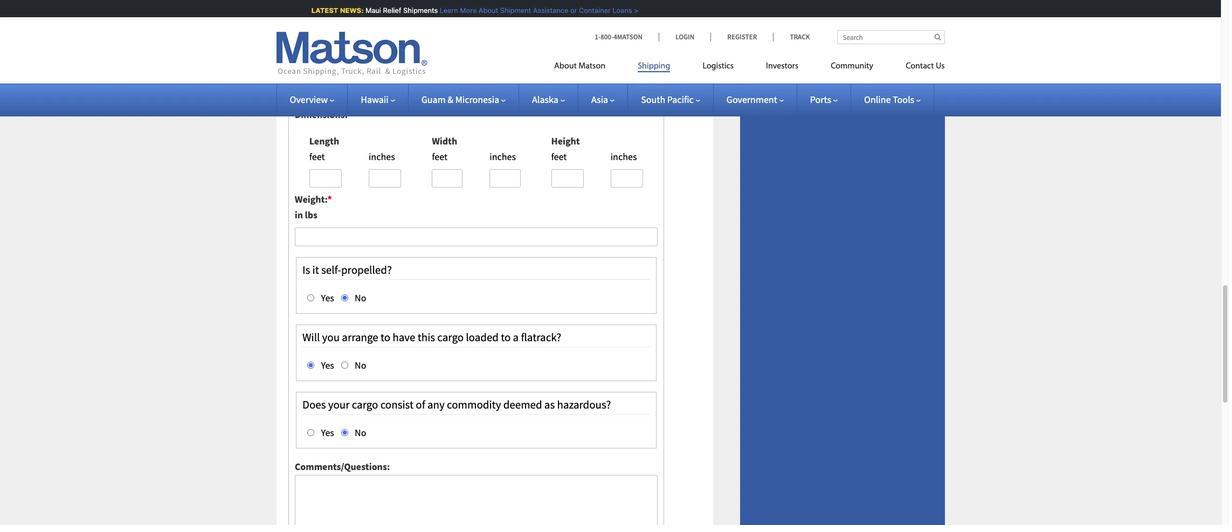 Task type: locate. For each thing, give the bounding box(es) containing it.
ports
[[811, 93, 832, 106]]

relief
[[379, 6, 397, 15]]

800-
[[601, 32, 614, 42]]

1 horizontal spatial to
[[501, 330, 511, 345]]

2 yes from the top
[[319, 359, 334, 372]]

date
[[332, 10, 351, 22]]

move:
[[364, 10, 390, 22]]

no down propelled? at left
[[353, 292, 367, 304]]

more
[[456, 6, 472, 15]]

investors
[[767, 62, 799, 71]]

of
[[353, 10, 362, 22], [416, 398, 425, 412]]

1 horizontal spatial feet
[[432, 150, 448, 163]]

0 horizontal spatial feet
[[309, 150, 325, 163]]

1 vertical spatial yes
[[319, 359, 334, 372]]

3 feet from the left
[[552, 150, 567, 163]]

overview link
[[290, 93, 335, 106]]

yes
[[319, 292, 334, 304], [319, 359, 334, 372], [319, 427, 334, 439]]

2 inches from the left
[[490, 150, 516, 163]]

us
[[936, 62, 945, 71]]

0 horizontal spatial cargo
[[352, 398, 378, 412]]

what are you shipping? *
[[295, 59, 398, 71]]

1 horizontal spatial inches
[[490, 150, 516, 163]]

yes down self-
[[319, 292, 334, 304]]

about left 'matson' at the left of page
[[555, 62, 577, 71]]

None radio
[[307, 294, 314, 301], [307, 362, 314, 369], [341, 362, 348, 369], [307, 294, 314, 301], [307, 362, 314, 369], [341, 362, 348, 369]]

south pacific
[[641, 93, 694, 106]]

about right more
[[474, 6, 494, 15]]

0 vertical spatial cargo
[[438, 330, 464, 345]]

to left have
[[381, 330, 391, 345]]

2 horizontal spatial feet
[[552, 150, 567, 163]]

to left the a
[[501, 330, 511, 345]]

* inside weight: * in lbs
[[328, 193, 332, 206]]

no for self-
[[353, 292, 367, 304]]

search image
[[935, 33, 942, 40]]

about inside "link"
[[555, 62, 577, 71]]

consist
[[381, 398, 414, 412]]

&
[[448, 93, 454, 106]]

1 to from the left
[[381, 330, 391, 345]]

in
[[295, 209, 303, 221]]

0 vertical spatial yes
[[319, 292, 334, 304]]

Comments/Questions: text field
[[295, 475, 658, 525]]

cargo
[[438, 330, 464, 345], [352, 398, 378, 412]]

planned
[[295, 10, 330, 22]]

register link
[[711, 32, 774, 42]]

inches for length
[[369, 150, 395, 163]]

3 inches from the left
[[611, 150, 637, 163]]

None search field
[[837, 30, 945, 44]]

you right are
[[335, 59, 351, 71]]

feet down height
[[552, 150, 567, 163]]

guam & micronesia link
[[422, 93, 506, 106]]

1 vertical spatial of
[[416, 398, 425, 412]]

south pacific link
[[641, 93, 701, 106]]

alaska link
[[532, 93, 565, 106]]

1 vertical spatial no
[[353, 359, 367, 372]]

yes down your
[[319, 427, 334, 439]]

1 vertical spatial you
[[322, 330, 340, 345]]

comments/questions:
[[295, 461, 390, 473]]

dimensions: *
[[295, 108, 352, 121]]

loaded
[[466, 330, 499, 345]]

3 yes from the top
[[319, 427, 334, 439]]

government link
[[727, 93, 784, 106]]

weight:
[[295, 193, 328, 206]]

yes for you
[[319, 359, 334, 372]]

0 horizontal spatial to
[[381, 330, 391, 345]]

0 vertical spatial you
[[335, 59, 351, 71]]

1 yes from the top
[[319, 292, 334, 304]]

no up comments/questions:
[[353, 427, 367, 439]]

inches
[[369, 150, 395, 163], [490, 150, 516, 163], [611, 150, 637, 163]]

government
[[727, 93, 778, 106]]

1 horizontal spatial of
[[416, 398, 425, 412]]

hawaii
[[361, 93, 389, 106]]

weight: * in lbs
[[295, 193, 332, 221]]

0 vertical spatial no
[[353, 292, 367, 304]]

1-800-4matson link
[[595, 32, 659, 42]]

feet for width
[[432, 150, 448, 163]]

Height text field
[[552, 169, 584, 188]]

1 horizontal spatial about
[[555, 62, 577, 71]]

to
[[381, 330, 391, 345], [501, 330, 511, 345]]

guam & micronesia
[[422, 93, 500, 106]]

of right date
[[353, 10, 362, 22]]

2 feet from the left
[[432, 150, 448, 163]]

your
[[328, 398, 350, 412]]

shipping link
[[622, 57, 687, 79]]

or
[[566, 6, 573, 15]]

yes down will
[[319, 359, 334, 372]]

you
[[335, 59, 351, 71], [322, 330, 340, 345]]

2 to from the left
[[501, 330, 511, 345]]

contact us
[[906, 62, 945, 71]]

0 vertical spatial of
[[353, 10, 362, 22]]

online tools link
[[865, 93, 921, 106]]

about
[[474, 6, 494, 15], [555, 62, 577, 71]]

2 no from the top
[[353, 359, 367, 372]]

None text field
[[295, 78, 658, 97], [369, 169, 401, 188], [490, 169, 521, 188], [611, 169, 643, 188], [295, 228, 658, 246], [295, 78, 658, 97], [369, 169, 401, 188], [490, 169, 521, 188], [611, 169, 643, 188], [295, 228, 658, 246]]

1 vertical spatial about
[[555, 62, 577, 71]]

feet down length
[[309, 150, 325, 163]]

2 vertical spatial yes
[[319, 427, 334, 439]]

asia link
[[592, 93, 615, 106]]

height
[[552, 135, 580, 147]]

2 vertical spatial no
[[353, 427, 367, 439]]

dimensions:
[[295, 108, 348, 121]]

any
[[428, 398, 445, 412]]

cargo right this
[[438, 330, 464, 345]]

hazardous?
[[557, 398, 611, 412]]

arrange
[[342, 330, 379, 345]]

1 horizontal spatial cargo
[[438, 330, 464, 345]]

no
[[353, 292, 367, 304], [353, 359, 367, 372], [353, 427, 367, 439]]

feet down width
[[432, 150, 448, 163]]

logistics link
[[687, 57, 750, 79]]

news:
[[336, 6, 359, 15]]

you right will
[[322, 330, 340, 345]]

3 no from the top
[[353, 427, 367, 439]]

south
[[641, 93, 666, 106]]

track
[[790, 32, 810, 42]]

0 horizontal spatial of
[[353, 10, 362, 22]]

2 horizontal spatial inches
[[611, 150, 637, 163]]

will you arrange to  have this cargo loaded to a flatrack?
[[303, 330, 562, 345]]

1 no from the top
[[353, 292, 367, 304]]

investors link
[[750, 57, 815, 79]]

1 inches from the left
[[369, 150, 395, 163]]

Length text field
[[309, 169, 342, 188]]

latest news: maui relief shipments learn more about shipment assistance or container loans >
[[307, 6, 634, 15]]

0 horizontal spatial inches
[[369, 150, 395, 163]]

yes for it
[[319, 292, 334, 304]]

of left any
[[416, 398, 425, 412]]

0 horizontal spatial about
[[474, 6, 494, 15]]

cargo right your
[[352, 398, 378, 412]]

1 feet from the left
[[309, 150, 325, 163]]

None radio
[[341, 294, 348, 301], [307, 429, 314, 436], [341, 429, 348, 436], [341, 294, 348, 301], [307, 429, 314, 436], [341, 429, 348, 436]]

no down arrange
[[353, 359, 367, 372]]

inches for width
[[490, 150, 516, 163]]

feet for height
[[552, 150, 567, 163]]



Task type: describe. For each thing, give the bounding box(es) containing it.
it
[[313, 263, 319, 277]]

inches for height
[[611, 150, 637, 163]]

shipments
[[399, 6, 434, 15]]

planned date of move: *
[[295, 10, 395, 22]]

pacific
[[668, 93, 694, 106]]

logistics
[[703, 62, 734, 71]]

yes for your
[[319, 427, 334, 439]]

matson
[[579, 62, 606, 71]]

1 vertical spatial cargo
[[352, 398, 378, 412]]

no for cargo
[[353, 427, 367, 439]]

asia
[[592, 93, 609, 106]]

does your cargo  consist of any commodity deemed as hazardous?
[[303, 398, 611, 412]]

online tools
[[865, 93, 915, 106]]

blue matson logo with ocean, shipping, truck, rail and logistics written beneath it. image
[[276, 32, 427, 76]]

track link
[[774, 32, 810, 42]]

is it self-propelled?
[[303, 263, 392, 277]]

alaska
[[532, 93, 559, 106]]

loans
[[609, 6, 628, 15]]

contact
[[906, 62, 935, 71]]

Width text field
[[432, 169, 463, 188]]

online
[[865, 93, 891, 106]]

will
[[303, 330, 320, 345]]

>
[[630, 6, 634, 15]]

4matson
[[614, 32, 643, 42]]

top menu navigation
[[555, 57, 945, 79]]

1-800-4matson
[[595, 32, 643, 42]]

latest
[[307, 6, 334, 15]]

deemed
[[504, 398, 542, 412]]

length
[[309, 135, 339, 147]]

about matson link
[[555, 57, 622, 79]]

are
[[319, 59, 333, 71]]

no for arrange
[[353, 359, 367, 372]]

learn
[[436, 6, 454, 15]]

flatrack?
[[521, 330, 562, 345]]

learn more about shipment assistance or container loans > link
[[436, 6, 634, 15]]

overview
[[290, 93, 328, 106]]

does
[[303, 398, 326, 412]]

guam
[[422, 93, 446, 106]]

register
[[728, 32, 758, 42]]

commodity
[[447, 398, 501, 412]]

this
[[418, 330, 435, 345]]

a
[[513, 330, 519, 345]]

Search search field
[[837, 30, 945, 44]]

ports link
[[811, 93, 838, 106]]

feet for length
[[309, 150, 325, 163]]

community link
[[815, 57, 890, 79]]

login link
[[659, 32, 711, 42]]

maui
[[361, 6, 377, 15]]

width
[[432, 135, 458, 147]]

tools
[[893, 93, 915, 106]]

container
[[575, 6, 607, 15]]

0 vertical spatial about
[[474, 6, 494, 15]]

micronesia
[[456, 93, 500, 106]]

shipping
[[638, 62, 671, 71]]

what
[[295, 59, 317, 71]]

hawaii link
[[361, 93, 395, 106]]

community
[[831, 62, 874, 71]]

shipment
[[496, 6, 527, 15]]

mm/dd/yyyy text field
[[295, 28, 658, 47]]

is
[[303, 263, 310, 277]]

shipping?
[[353, 59, 394, 71]]

assistance
[[529, 6, 564, 15]]

contact us link
[[890, 57, 945, 79]]

as
[[545, 398, 555, 412]]

login
[[676, 32, 695, 42]]

propelled?
[[341, 263, 392, 277]]

self-
[[321, 263, 341, 277]]

have
[[393, 330, 416, 345]]

1-
[[595, 32, 601, 42]]

lbs
[[305, 209, 318, 221]]



Task type: vqa. For each thing, say whether or not it's contained in the screenshot.
Width feet
yes



